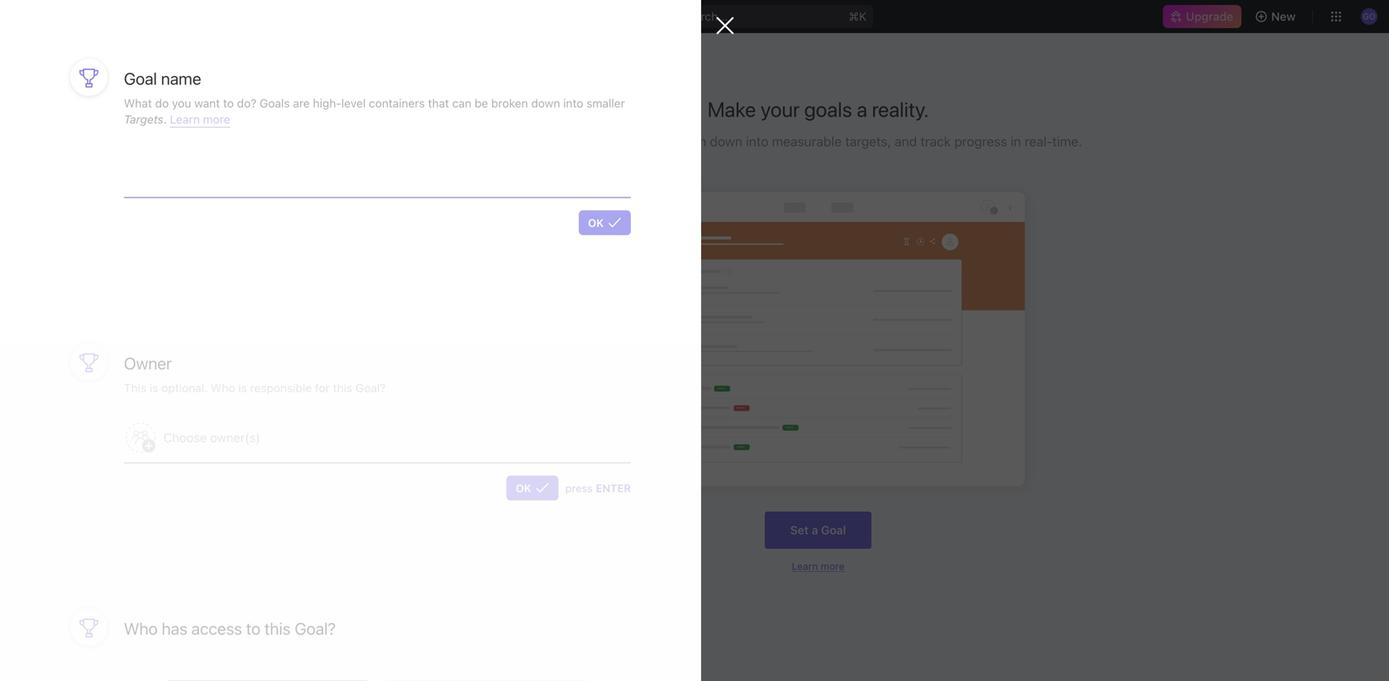 Task type: locate. For each thing, give the bounding box(es) containing it.
0 vertical spatial down
[[531, 96, 560, 110]]

None text field
[[124, 152, 631, 197]]

0 horizontal spatial ok
[[516, 482, 532, 494]]

1 horizontal spatial more
[[821, 561, 845, 572]]

a
[[857, 97, 868, 122], [812, 524, 818, 537]]

to
[[223, 96, 234, 110], [246, 619, 261, 638]]

0 horizontal spatial learn more link
[[170, 113, 230, 128]]

learn more link down want
[[170, 113, 230, 128]]

track
[[921, 134, 951, 149]]

home
[[40, 86, 71, 100]]

1 horizontal spatial learn
[[792, 561, 818, 572]]

can
[[452, 96, 472, 110]]

learn down you
[[170, 113, 200, 126]]

measurable
[[772, 134, 842, 149]]

0 horizontal spatial a
[[812, 524, 818, 537]]

0 horizontal spatial more
[[203, 113, 230, 126]]

1 horizontal spatial down
[[710, 134, 743, 149]]

search...
[[681, 10, 728, 23]]

down
[[531, 96, 560, 110], [710, 134, 743, 149]]

1 vertical spatial down
[[710, 134, 743, 149]]

1 vertical spatial ok
[[516, 482, 532, 494]]

0 vertical spatial more
[[203, 113, 230, 126]]

goal?
[[295, 619, 336, 638]]

choose
[[164, 430, 207, 445]]

real-
[[1025, 134, 1053, 149]]

1 vertical spatial ok button
[[507, 476, 559, 501]]

0 horizontal spatial to
[[223, 96, 234, 110]]

0 horizontal spatial learn
[[170, 113, 200, 126]]

do?
[[237, 96, 257, 110]]

goal up 'what'
[[124, 69, 157, 88]]

into down your
[[746, 134, 769, 149]]

0 vertical spatial learn
[[170, 113, 200, 126]]

more
[[203, 113, 230, 126], [821, 561, 845, 572]]

1 vertical spatial a
[[812, 524, 818, 537]]

ok button
[[579, 211, 631, 235], [507, 476, 559, 501]]

a right set at right bottom
[[812, 524, 818, 537]]

0 vertical spatial to
[[223, 96, 234, 110]]

0 horizontal spatial goal
[[124, 69, 157, 88]]

press enter
[[566, 482, 631, 494]]

owner
[[124, 354, 172, 373]]

0 vertical spatial into
[[563, 96, 584, 110]]

ok button left press
[[507, 476, 559, 501]]

a up targets,
[[857, 97, 868, 122]]

into left smaller on the top left of the page
[[563, 96, 584, 110]]

1 vertical spatial to
[[246, 619, 261, 638]]

dialog
[[0, 0, 734, 682]]

1 horizontal spatial ok
[[588, 217, 604, 229]]

learn more link down set a goal
[[792, 561, 845, 572]]

ok button down the goals,
[[579, 211, 631, 235]]

down down make
[[710, 134, 743, 149]]

1 vertical spatial learn more link
[[792, 561, 845, 572]]

1 horizontal spatial to
[[246, 619, 261, 638]]

that
[[428, 96, 449, 110]]

1 horizontal spatial into
[[746, 134, 769, 149]]

and
[[895, 134, 917, 149]]

learn down set at right bottom
[[792, 561, 818, 572]]

be
[[475, 96, 488, 110]]

0 horizontal spatial down
[[531, 96, 560, 110]]

more down want
[[203, 113, 230, 126]]

new
[[1272, 10, 1296, 23]]

ok
[[588, 217, 604, 229], [516, 482, 532, 494]]

broken
[[491, 96, 528, 110]]

0 horizontal spatial ok button
[[507, 476, 559, 501]]

0 vertical spatial learn more link
[[170, 113, 230, 128]]

1 horizontal spatial a
[[857, 97, 868, 122]]

more down set a goal
[[821, 561, 845, 572]]

0 horizontal spatial into
[[563, 96, 584, 110]]

to inside goal name what do you want to do? goals are high-level containers that can be broken down into smaller targets . learn more
[[223, 96, 234, 110]]

make your goals a reality.
[[708, 97, 929, 122]]

learn
[[170, 113, 200, 126], [792, 561, 818, 572]]

down right broken
[[531, 96, 560, 110]]

containers
[[369, 96, 425, 110]]

to left do?
[[223, 96, 234, 110]]

1 vertical spatial learn
[[792, 561, 818, 572]]

make
[[708, 97, 756, 122]]

0 vertical spatial goal
[[124, 69, 157, 88]]

goal right set at right bottom
[[821, 524, 846, 537]]

to left this
[[246, 619, 261, 638]]

1 vertical spatial into
[[746, 134, 769, 149]]

learn more link
[[170, 113, 230, 128], [792, 561, 845, 572]]

.
[[164, 113, 167, 126]]

1 horizontal spatial goal
[[821, 524, 846, 537]]

choose owner(s)
[[164, 430, 260, 445]]

1 vertical spatial more
[[821, 561, 845, 572]]

do
[[155, 96, 169, 110]]

goal
[[124, 69, 157, 88], [821, 524, 846, 537]]

0 vertical spatial ok button
[[579, 211, 631, 235]]

this
[[265, 619, 291, 638]]

targets
[[124, 113, 164, 126]]

into
[[563, 96, 584, 110], [746, 134, 769, 149]]



Task type: describe. For each thing, give the bounding box(es) containing it.
smaller
[[587, 96, 625, 110]]

high-
[[313, 96, 341, 110]]

0 vertical spatial ok
[[588, 217, 604, 229]]

sidebar navigation
[[0, 33, 247, 682]]

time.
[[1053, 134, 1083, 149]]

progress
[[955, 134, 1008, 149]]

0 vertical spatial a
[[857, 97, 868, 122]]

set
[[791, 524, 809, 537]]

1 horizontal spatial learn more link
[[792, 561, 845, 572]]

goal name what do you want to do? goals are high-level containers that can be broken down into smaller targets . learn more
[[124, 69, 625, 126]]

are
[[293, 96, 310, 110]]

level
[[341, 96, 366, 110]]

goals,
[[598, 134, 635, 149]]

learn inside goal name what do you want to do? goals are high-level containers that can be broken down into smaller targets . learn more
[[170, 113, 200, 126]]

dialog containing goal name
[[0, 0, 734, 682]]

press
[[566, 482, 593, 494]]

home link
[[7, 80, 240, 107]]

goals
[[805, 97, 852, 122]]

down inside goal name what do you want to do? goals are high-level containers that can be broken down into smaller targets . learn more
[[531, 96, 560, 110]]

who
[[124, 619, 158, 638]]

1 vertical spatial goal
[[821, 524, 846, 537]]

reality.
[[872, 97, 929, 122]]

targets,
[[845, 134, 892, 149]]

has
[[162, 619, 187, 638]]

learn more
[[792, 561, 845, 572]]

1 horizontal spatial ok button
[[579, 211, 631, 235]]

you
[[172, 96, 191, 110]]

create goals, break them down into measurable targets, and track progress in real-time.
[[554, 134, 1083, 149]]

name
[[161, 69, 201, 88]]

in
[[1011, 134, 1022, 149]]

break
[[639, 134, 673, 149]]

new button
[[1249, 3, 1306, 30]]

who has access to this goal?
[[124, 619, 336, 638]]

want
[[194, 96, 220, 110]]

upgrade link
[[1163, 5, 1242, 28]]

upgrade
[[1186, 10, 1234, 23]]

create
[[554, 134, 594, 149]]

enter
[[596, 482, 631, 494]]

owner(s)
[[210, 430, 260, 445]]

into inside goal name what do you want to do? goals are high-level containers that can be broken down into smaller targets . learn more
[[563, 96, 584, 110]]

goals
[[260, 96, 290, 110]]

your
[[761, 97, 800, 122]]

what
[[124, 96, 152, 110]]

more inside goal name what do you want to do? goals are high-level containers that can be broken down into smaller targets . learn more
[[203, 113, 230, 126]]

set a goal
[[791, 524, 846, 537]]

goal inside goal name what do you want to do? goals are high-level containers that can be broken down into smaller targets . learn more
[[124, 69, 157, 88]]

them
[[676, 134, 707, 149]]

access
[[191, 619, 242, 638]]

⌘k
[[849, 10, 867, 23]]



Task type: vqa. For each thing, say whether or not it's contained in the screenshot.
the bottommost more
yes



